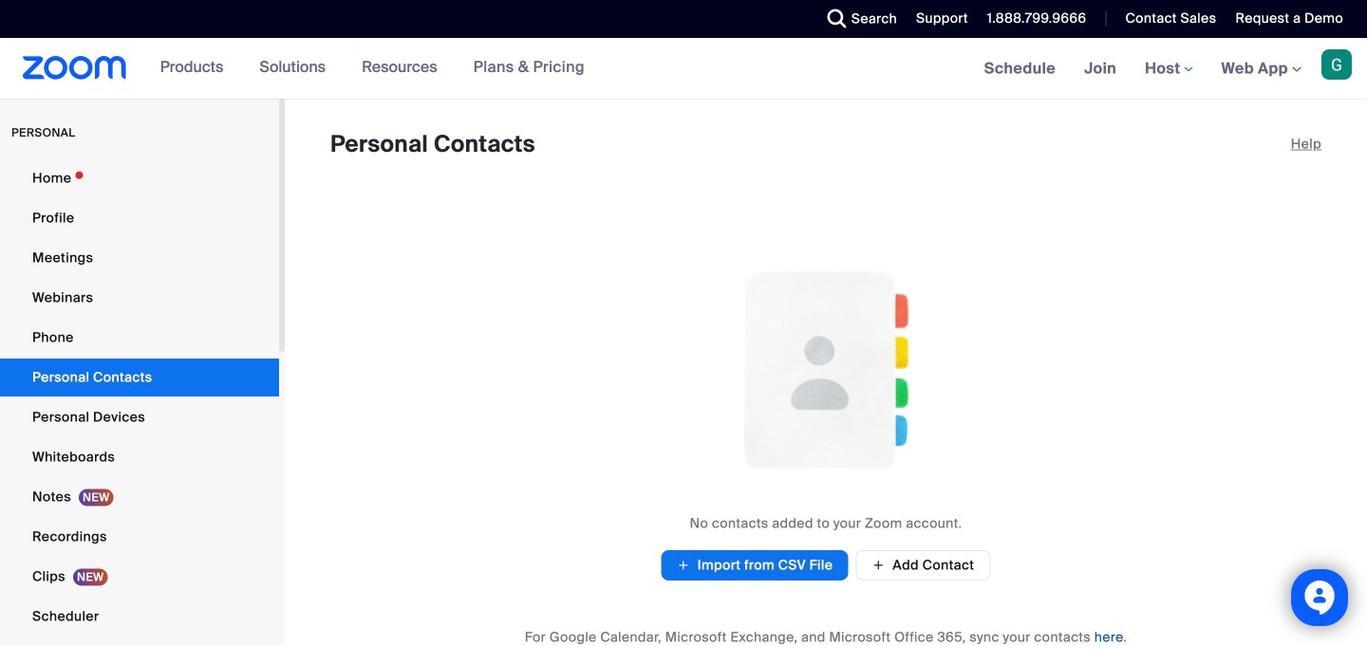 Task type: vqa. For each thing, say whether or not it's contained in the screenshot.
the product information navigation
yes



Task type: locate. For each thing, give the bounding box(es) containing it.
zoom logo image
[[23, 56, 127, 80]]

meetings navigation
[[971, 38, 1368, 100]]

add image
[[677, 557, 690, 576], [872, 558, 886, 575]]

product information navigation
[[146, 38, 599, 99]]

1 horizontal spatial add image
[[872, 558, 886, 575]]

profile picture image
[[1322, 49, 1353, 80]]

banner
[[0, 38, 1368, 100]]



Task type: describe. For each thing, give the bounding box(es) containing it.
personal menu menu
[[0, 160, 279, 646]]

0 horizontal spatial add image
[[677, 557, 690, 576]]



